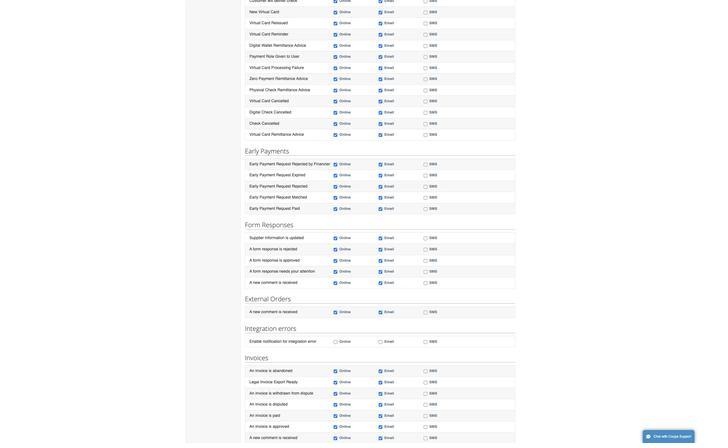 Task type: vqa. For each thing, say whether or not it's contained in the screenshot.
leftmost CSR
no



Task type: locate. For each thing, give the bounding box(es) containing it.
3 online from the top
[[340, 32, 351, 36]]

10 sms from the top
[[429, 110, 437, 114]]

an invoice is withdrawn from dispute
[[250, 391, 313, 395]]

an down 'an invoice is paid'
[[250, 424, 254, 429]]

remittance down the zero payment remittance advice
[[278, 88, 298, 92]]

early down early payment request expired
[[250, 184, 259, 188]]

an for an invoice is withdrawn from dispute
[[250, 391, 254, 395]]

21 email from the top
[[384, 269, 394, 274]]

from
[[292, 391, 300, 395]]

early down the early payments
[[250, 162, 259, 166]]

5 request from the top
[[276, 206, 291, 211]]

received down orders
[[283, 310, 298, 314]]

20 online from the top
[[340, 258, 351, 262]]

early for early payment request rejected
[[250, 184, 259, 188]]

digital
[[250, 43, 261, 47], [250, 110, 261, 114]]

form down a form response is rejected
[[253, 258, 261, 262]]

payment down the early payments
[[260, 162, 275, 166]]

rejected for early payment request rejected by financier
[[292, 162, 308, 166]]

5 invoice from the top
[[255, 424, 268, 429]]

27 email from the top
[[384, 391, 394, 395]]

virtual up zero
[[250, 65, 261, 70]]

received down an invoice is approved
[[283, 435, 298, 440]]

response down a form response is rejected
[[262, 258, 278, 262]]

cancelled for digital check cancelled
[[274, 110, 291, 114]]

remittance up given
[[274, 43, 293, 47]]

dispute
[[301, 391, 313, 395]]

4 invoice from the top
[[255, 413, 268, 418]]

1 a from the top
[[250, 247, 252, 251]]

for
[[283, 339, 287, 344]]

remittance up payments
[[271, 132, 291, 137]]

3 an from the top
[[250, 402, 254, 406]]

early
[[245, 146, 259, 155], [250, 162, 259, 166], [250, 173, 259, 177], [250, 184, 259, 188], [250, 195, 259, 200], [250, 206, 259, 211]]

1 vertical spatial cancelled
[[274, 110, 291, 114]]

2 comment from the top
[[261, 310, 278, 314]]

digital for digital wallet remittance advice
[[250, 43, 261, 47]]

16 sms from the top
[[429, 195, 437, 200]]

integration
[[289, 339, 307, 344]]

approved down rejected
[[283, 258, 300, 262]]

comment up external orders
[[261, 280, 278, 285]]

virtual down new
[[250, 21, 261, 25]]

0 vertical spatial received
[[283, 280, 298, 285]]

2 vertical spatial comment
[[261, 435, 278, 440]]

2 digital from the top
[[250, 110, 261, 114]]

2 vertical spatial received
[[283, 435, 298, 440]]

0 vertical spatial form
[[253, 247, 261, 251]]

24 online from the top
[[340, 339, 351, 344]]

received down your
[[283, 280, 298, 285]]

zero payment remittance advice
[[250, 76, 308, 81]]

1 rejected from the top
[[292, 162, 308, 166]]

2 a from the top
[[250, 258, 252, 262]]

virtual for virtual card reminder
[[250, 32, 261, 36]]

check down virtual card cancelled
[[262, 110, 273, 114]]

card down check cancelled
[[262, 132, 270, 137]]

payment down early payment request expired
[[260, 184, 275, 188]]

an for an invoice is paid
[[250, 413, 254, 418]]

check down digital check cancelled
[[250, 121, 261, 125]]

0 vertical spatial new
[[253, 280, 260, 285]]

0 vertical spatial digital
[[250, 43, 261, 47]]

23 online from the top
[[340, 310, 351, 314]]

expired
[[292, 173, 305, 177]]

20 email from the top
[[384, 258, 394, 262]]

3 received from the top
[[283, 435, 298, 440]]

request up early payment request matched
[[276, 184, 291, 188]]

remittance for payment
[[275, 76, 295, 81]]

response for rejected
[[262, 247, 278, 251]]

an up 'an invoice is paid'
[[250, 402, 254, 406]]

card down new virtual card
[[262, 21, 270, 25]]

new up external
[[253, 280, 260, 285]]

card down role
[[262, 65, 270, 70]]

10 online from the top
[[340, 110, 351, 114]]

4 an from the top
[[250, 413, 254, 418]]

supplier information is updated
[[250, 236, 304, 240]]

an invoice is approved
[[250, 424, 289, 429]]

4 a from the top
[[250, 280, 252, 285]]

payment left role
[[250, 54, 265, 59]]

is left disputed
[[269, 402, 272, 406]]

request for early payment request paid
[[276, 206, 291, 211]]

0 vertical spatial a new comment is received
[[250, 280, 298, 285]]

payment up early payment request paid
[[260, 195, 275, 200]]

role
[[266, 54, 274, 59]]

virtual down check cancelled
[[250, 132, 261, 137]]

early payment request paid
[[250, 206, 300, 211]]

by
[[309, 162, 313, 166]]

31 online from the top
[[340, 436, 351, 440]]

payment down early payment request matched
[[260, 206, 275, 211]]

invoice down 'an invoice is paid'
[[255, 424, 268, 429]]

a form response is rejected
[[250, 247, 297, 251]]

request for early payment request rejected
[[276, 184, 291, 188]]

cancelled down physical check remittance advice
[[271, 99, 289, 103]]

a
[[250, 247, 252, 251], [250, 258, 252, 262], [250, 269, 252, 274], [250, 280, 252, 285], [250, 310, 252, 314], [250, 435, 252, 440]]

17 email from the top
[[384, 206, 394, 211]]

response down a form response is approved
[[262, 269, 278, 274]]

2 form from the top
[[253, 258, 261, 262]]

invoice for paid
[[255, 413, 268, 418]]

new
[[253, 280, 260, 285], [253, 310, 260, 314], [253, 435, 260, 440]]

invoice
[[255, 369, 268, 373], [255, 391, 268, 395], [255, 402, 268, 406], [255, 413, 268, 418], [255, 424, 268, 429]]

comment down external orders
[[261, 310, 278, 314]]

an up legal
[[250, 369, 254, 373]]

2 request from the top
[[276, 173, 291, 177]]

invoice for disputed
[[255, 402, 268, 406]]

card up wallet on the left
[[262, 32, 270, 36]]

virtual right new
[[259, 10, 270, 14]]

a new comment is received down the a form response needs your attention at the left of the page
[[250, 280, 298, 285]]

15 sms from the top
[[429, 184, 437, 188]]

remittance for check
[[278, 88, 298, 92]]

4 sms from the top
[[429, 43, 437, 47]]

is down the a form response needs your attention at the left of the page
[[279, 280, 282, 285]]

1 vertical spatial digital
[[250, 110, 261, 114]]

19 sms from the top
[[429, 247, 437, 251]]

1 vertical spatial form
[[253, 258, 261, 262]]

card
[[271, 10, 279, 14], [262, 21, 270, 25], [262, 32, 270, 36], [262, 65, 270, 70], [262, 99, 270, 103], [262, 132, 270, 137]]

early payment request rejected
[[250, 184, 308, 188]]

early up early payment request paid
[[250, 195, 259, 200]]

None checkbox
[[334, 0, 338, 3], [379, 0, 383, 3], [379, 11, 383, 14], [334, 22, 338, 25], [424, 33, 427, 37], [424, 44, 427, 48], [334, 55, 338, 59], [424, 55, 427, 59], [334, 66, 338, 70], [379, 66, 383, 70], [334, 78, 338, 81], [379, 78, 383, 81], [424, 78, 427, 81], [334, 89, 338, 92], [379, 89, 383, 92], [424, 89, 427, 92], [424, 100, 427, 103], [424, 111, 427, 115], [334, 122, 338, 126], [424, 122, 427, 126], [334, 133, 338, 137], [334, 163, 338, 166], [424, 163, 427, 166], [379, 174, 383, 178], [379, 185, 383, 189], [424, 185, 427, 189], [334, 196, 338, 200], [334, 207, 338, 211], [379, 207, 383, 211], [424, 207, 427, 211], [379, 248, 383, 252], [424, 248, 427, 252], [379, 259, 383, 263], [424, 259, 427, 263], [379, 270, 383, 274], [424, 270, 427, 274], [379, 281, 383, 285], [424, 281, 427, 285], [424, 311, 427, 314], [334, 340, 338, 344], [379, 340, 383, 344], [424, 340, 427, 344], [334, 370, 338, 373], [334, 381, 338, 384], [379, 381, 383, 384], [424, 392, 427, 396], [424, 403, 427, 407], [424, 414, 427, 418], [379, 425, 383, 429], [424, 425, 427, 429], [379, 437, 383, 440], [424, 437, 427, 440], [334, 0, 338, 3], [379, 0, 383, 3], [379, 11, 383, 14], [334, 22, 338, 25], [424, 33, 427, 37], [424, 44, 427, 48], [334, 55, 338, 59], [424, 55, 427, 59], [334, 66, 338, 70], [379, 66, 383, 70], [334, 78, 338, 81], [379, 78, 383, 81], [424, 78, 427, 81], [334, 89, 338, 92], [379, 89, 383, 92], [424, 89, 427, 92], [424, 100, 427, 103], [424, 111, 427, 115], [334, 122, 338, 126], [424, 122, 427, 126], [334, 133, 338, 137], [334, 163, 338, 166], [424, 163, 427, 166], [379, 174, 383, 178], [379, 185, 383, 189], [424, 185, 427, 189], [334, 196, 338, 200], [334, 207, 338, 211], [379, 207, 383, 211], [424, 207, 427, 211], [379, 248, 383, 252], [424, 248, 427, 252], [379, 259, 383, 263], [424, 259, 427, 263], [379, 270, 383, 274], [424, 270, 427, 274], [379, 281, 383, 285], [424, 281, 427, 285], [424, 311, 427, 314], [334, 340, 338, 344], [379, 340, 383, 344], [424, 340, 427, 344], [334, 370, 338, 373], [334, 381, 338, 384], [379, 381, 383, 384], [424, 392, 427, 396], [424, 403, 427, 407], [424, 414, 427, 418], [379, 425, 383, 429], [424, 425, 427, 429], [379, 437, 383, 440], [424, 437, 427, 440]]

1 form from the top
[[253, 247, 261, 251]]

form for a form response is rejected
[[253, 247, 261, 251]]

check
[[265, 88, 277, 92], [262, 110, 273, 114], [250, 121, 261, 125]]

physical check remittance advice
[[250, 88, 310, 92]]

0 vertical spatial response
[[262, 247, 278, 251]]

payment
[[250, 54, 265, 59], [259, 76, 274, 81], [260, 162, 275, 166], [260, 173, 275, 177], [260, 184, 275, 188], [260, 195, 275, 200], [260, 206, 275, 211]]

invoice
[[260, 380, 273, 384]]

1 vertical spatial received
[[283, 310, 298, 314]]

is left updated
[[286, 236, 289, 240]]

request up early payment request expired
[[276, 162, 291, 166]]

approved down paid
[[273, 424, 289, 429]]

24 email from the top
[[384, 339, 394, 344]]

remittance
[[274, 43, 293, 47], [275, 76, 295, 81], [278, 88, 298, 92], [271, 132, 291, 137]]

1 digital from the top
[[250, 43, 261, 47]]

virtual for virtual card cancelled
[[250, 99, 261, 103]]

cancelled down digital check cancelled
[[262, 121, 279, 125]]

1 vertical spatial rejected
[[292, 184, 308, 188]]

card up digital check cancelled
[[262, 99, 270, 103]]

0 vertical spatial check
[[265, 88, 277, 92]]

reminder
[[271, 32, 289, 36]]

rejected
[[292, 162, 308, 166], [292, 184, 308, 188]]

enable
[[250, 339, 262, 344]]

card for reissued
[[262, 21, 270, 25]]

a new comment is received down external orders
[[250, 310, 298, 314]]

request
[[276, 162, 291, 166], [276, 173, 291, 177], [276, 184, 291, 188], [276, 195, 291, 200], [276, 206, 291, 211]]

check up virtual card cancelled
[[265, 88, 277, 92]]

28 sms from the top
[[429, 402, 437, 406]]

notification
[[263, 339, 282, 344]]

0 vertical spatial comment
[[261, 280, 278, 285]]

early up early payment request rejected
[[250, 173, 259, 177]]

cancelled down virtual card cancelled
[[274, 110, 291, 114]]

18 online from the top
[[340, 236, 351, 240]]

invoice down an invoice is disputed
[[255, 413, 268, 418]]

0 vertical spatial rejected
[[292, 162, 308, 166]]

form for a form response is approved
[[253, 258, 261, 262]]

virtual down virtual card reissued
[[250, 32, 261, 36]]

2 rejected from the top
[[292, 184, 308, 188]]

sms
[[429, 10, 437, 14], [429, 21, 437, 25], [429, 32, 437, 36], [429, 43, 437, 47], [429, 54, 437, 59], [429, 66, 437, 70], [429, 77, 437, 81], [429, 88, 437, 92], [429, 99, 437, 103], [429, 110, 437, 114], [429, 121, 437, 125], [429, 132, 437, 137], [429, 162, 437, 166], [429, 173, 437, 177], [429, 184, 437, 188], [429, 195, 437, 200], [429, 206, 437, 211], [429, 236, 437, 240], [429, 247, 437, 251], [429, 258, 437, 262], [429, 269, 437, 274], [429, 280, 437, 285], [429, 310, 437, 314], [429, 339, 437, 344], [429, 369, 437, 373], [429, 380, 437, 384], [429, 391, 437, 395], [429, 402, 437, 406], [429, 413, 437, 418], [429, 425, 437, 429], [429, 436, 437, 440]]

14 online from the top
[[340, 173, 351, 177]]

12 online from the top
[[340, 132, 351, 137]]

2 vertical spatial form
[[253, 269, 261, 274]]

remittance down processing
[[275, 76, 295, 81]]

3 response from the top
[[262, 269, 278, 274]]

new down external
[[253, 310, 260, 314]]

form responses
[[245, 220, 294, 229]]

None checkbox
[[424, 0, 427, 3], [334, 11, 338, 14], [424, 11, 427, 14], [379, 22, 383, 25], [424, 22, 427, 25], [334, 33, 338, 37], [379, 33, 383, 37], [334, 44, 338, 48], [379, 44, 383, 48], [379, 55, 383, 59], [424, 66, 427, 70], [334, 100, 338, 103], [379, 100, 383, 103], [334, 111, 338, 115], [379, 111, 383, 115], [379, 122, 383, 126], [379, 133, 383, 137], [424, 133, 427, 137], [379, 163, 383, 166], [334, 174, 338, 178], [424, 174, 427, 178], [334, 185, 338, 189], [379, 196, 383, 200], [424, 196, 427, 200], [334, 237, 338, 240], [379, 237, 383, 240], [424, 237, 427, 240], [334, 248, 338, 252], [334, 259, 338, 263], [334, 270, 338, 274], [334, 281, 338, 285], [334, 311, 338, 314], [379, 311, 383, 314], [379, 370, 383, 373], [424, 370, 427, 373], [424, 381, 427, 384], [334, 392, 338, 396], [379, 392, 383, 396], [334, 403, 338, 407], [379, 403, 383, 407], [334, 414, 338, 418], [379, 414, 383, 418], [334, 425, 338, 429], [334, 437, 338, 440], [424, 0, 427, 3], [334, 11, 338, 14], [424, 11, 427, 14], [379, 22, 383, 25], [424, 22, 427, 25], [334, 33, 338, 37], [379, 33, 383, 37], [334, 44, 338, 48], [379, 44, 383, 48], [379, 55, 383, 59], [424, 66, 427, 70], [334, 100, 338, 103], [379, 100, 383, 103], [334, 111, 338, 115], [379, 111, 383, 115], [379, 122, 383, 126], [379, 133, 383, 137], [424, 133, 427, 137], [379, 163, 383, 166], [334, 174, 338, 178], [424, 174, 427, 178], [334, 185, 338, 189], [379, 196, 383, 200], [424, 196, 427, 200], [334, 237, 338, 240], [379, 237, 383, 240], [424, 237, 427, 240], [334, 248, 338, 252], [334, 259, 338, 263], [334, 270, 338, 274], [334, 281, 338, 285], [334, 311, 338, 314], [379, 311, 383, 314], [379, 370, 383, 373], [424, 370, 427, 373], [424, 381, 427, 384], [334, 392, 338, 396], [379, 392, 383, 396], [334, 403, 338, 407], [379, 403, 383, 407], [334, 414, 338, 418], [379, 414, 383, 418], [334, 425, 338, 429], [334, 437, 338, 440]]

1 request from the top
[[276, 162, 291, 166]]

card for cancelled
[[262, 99, 270, 103]]

failure
[[292, 65, 304, 70]]

invoice down invoice
[[255, 391, 268, 395]]

form down a form response is approved
[[253, 269, 261, 274]]

request for early payment request rejected by financier
[[276, 162, 291, 166]]

invoice up 'an invoice is paid'
[[255, 402, 268, 406]]

is down orders
[[279, 310, 282, 314]]

cancelled
[[271, 99, 289, 103], [274, 110, 291, 114], [262, 121, 279, 125]]

2 invoice from the top
[[255, 391, 268, 395]]

early up form
[[250, 206, 259, 211]]

1 vertical spatial response
[[262, 258, 278, 262]]

received
[[283, 280, 298, 285], [283, 310, 298, 314], [283, 435, 298, 440]]

2 vertical spatial a new comment is received
[[250, 435, 298, 440]]

card for reminder
[[262, 32, 270, 36]]

1 an from the top
[[250, 369, 254, 373]]

an for an invoice is abandoned
[[250, 369, 254, 373]]

19 online from the top
[[340, 247, 351, 251]]

2 response from the top
[[262, 258, 278, 262]]

early for early payment request matched
[[250, 195, 259, 200]]

email
[[384, 10, 394, 14], [384, 21, 394, 25], [384, 32, 394, 36], [384, 43, 394, 47], [384, 54, 394, 59], [384, 66, 394, 70], [384, 77, 394, 81], [384, 88, 394, 92], [384, 99, 394, 103], [384, 110, 394, 114], [384, 121, 394, 125], [384, 132, 394, 137], [384, 162, 394, 166], [384, 173, 394, 177], [384, 184, 394, 188], [384, 195, 394, 200], [384, 206, 394, 211], [384, 236, 394, 240], [384, 247, 394, 251], [384, 258, 394, 262], [384, 269, 394, 274], [384, 280, 394, 285], [384, 310, 394, 314], [384, 339, 394, 344], [384, 369, 394, 373], [384, 380, 394, 384], [384, 391, 394, 395], [384, 402, 394, 406], [384, 413, 394, 418], [384, 425, 394, 429], [384, 436, 394, 440]]

1 vertical spatial check
[[262, 110, 273, 114]]

rejected up matched
[[292, 184, 308, 188]]

response
[[262, 247, 278, 251], [262, 258, 278, 262], [262, 269, 278, 274]]

form
[[245, 220, 260, 229]]

a new comment is received down an invoice is approved
[[250, 435, 298, 440]]

1 vertical spatial a new comment is received
[[250, 310, 298, 314]]

advice
[[294, 43, 306, 47], [296, 76, 308, 81], [299, 88, 310, 92], [292, 132, 304, 137]]

digital left wallet on the left
[[250, 43, 261, 47]]

virtual card reissued
[[250, 21, 288, 25]]

is
[[286, 236, 289, 240], [279, 247, 282, 251], [279, 258, 282, 262], [279, 280, 282, 285], [279, 310, 282, 314], [269, 369, 272, 373], [269, 391, 272, 395], [269, 402, 272, 406], [269, 413, 272, 418], [269, 424, 272, 429], [279, 435, 282, 440]]

an
[[250, 369, 254, 373], [250, 391, 254, 395], [250, 402, 254, 406], [250, 413, 254, 418], [250, 424, 254, 429]]

2 vertical spatial new
[[253, 435, 260, 440]]

an for an invoice is approved
[[250, 424, 254, 429]]

request down early payment request matched
[[276, 206, 291, 211]]

support
[[680, 435, 692, 439]]

2 vertical spatial response
[[262, 269, 278, 274]]

1 vertical spatial approved
[[273, 424, 289, 429]]

4 email from the top
[[384, 43, 394, 47]]

virtual for virtual card remittance advice
[[250, 132, 261, 137]]

legal
[[250, 380, 259, 384]]

payment for zero payment remittance advice
[[259, 76, 274, 81]]

form
[[253, 247, 261, 251], [253, 258, 261, 262], [253, 269, 261, 274]]

response up a form response is approved
[[262, 247, 278, 251]]

9 email from the top
[[384, 99, 394, 103]]

virtual
[[259, 10, 270, 14], [250, 21, 261, 25], [250, 32, 261, 36], [250, 65, 261, 70], [250, 99, 261, 103], [250, 132, 261, 137]]

virtual card remittance advice
[[250, 132, 304, 137]]

cancelled for virtual card cancelled
[[271, 99, 289, 103]]

0 vertical spatial cancelled
[[271, 99, 289, 103]]

invoices
[[245, 353, 268, 362]]

virtual down physical at the left top of page
[[250, 99, 261, 103]]

early left payments
[[245, 146, 259, 155]]

rejected left by
[[292, 162, 308, 166]]

1 email from the top
[[384, 10, 394, 14]]

1 vertical spatial new
[[253, 310, 260, 314]]

an invoice is paid
[[250, 413, 280, 418]]

15 email from the top
[[384, 184, 394, 188]]

6 sms from the top
[[429, 66, 437, 70]]

28 online from the top
[[340, 402, 351, 406]]

11 sms from the top
[[429, 121, 437, 125]]

payment up early payment request rejected
[[260, 173, 275, 177]]

3 form from the top
[[253, 269, 261, 274]]

payment right zero
[[259, 76, 274, 81]]

2 received from the top
[[283, 310, 298, 314]]

payment for early payment request paid
[[260, 206, 275, 211]]

legal invoice export ready
[[250, 380, 298, 384]]

1 vertical spatial comment
[[261, 310, 278, 314]]

user
[[291, 54, 300, 59]]

an down legal
[[250, 391, 254, 395]]

card for remittance
[[262, 132, 270, 137]]

new virtual card
[[250, 10, 279, 14]]

online
[[340, 10, 351, 14], [340, 21, 351, 25], [340, 32, 351, 36], [340, 43, 351, 47], [340, 54, 351, 59], [340, 66, 351, 70], [340, 77, 351, 81], [340, 88, 351, 92], [340, 99, 351, 103], [340, 110, 351, 114], [340, 121, 351, 125], [340, 132, 351, 137], [340, 162, 351, 166], [340, 173, 351, 177], [340, 184, 351, 188], [340, 195, 351, 200], [340, 206, 351, 211], [340, 236, 351, 240], [340, 247, 351, 251], [340, 258, 351, 262], [340, 269, 351, 274], [340, 280, 351, 285], [340, 310, 351, 314], [340, 339, 351, 344], [340, 369, 351, 373], [340, 380, 351, 384], [340, 391, 351, 395], [340, 402, 351, 406], [340, 413, 351, 418], [340, 425, 351, 429], [340, 436, 351, 440]]

request down early payment request rejected
[[276, 195, 291, 200]]

1 invoice from the top
[[255, 369, 268, 373]]

25 sms from the top
[[429, 369, 437, 373]]

1 sms from the top
[[429, 10, 437, 14]]

new down an invoice is approved
[[253, 435, 260, 440]]

digital up check cancelled
[[250, 110, 261, 114]]

early for early payment request rejected by financier
[[250, 162, 259, 166]]

response for your
[[262, 269, 278, 274]]

check cancelled
[[250, 121, 279, 125]]

20 sms from the top
[[429, 258, 437, 262]]

1 response from the top
[[262, 247, 278, 251]]

advice for virtual card remittance advice
[[292, 132, 304, 137]]

integration errors
[[245, 324, 296, 333]]

comment down an invoice is approved
[[261, 435, 278, 440]]

25 email from the top
[[384, 369, 394, 373]]

export
[[274, 380, 285, 384]]

comment
[[261, 280, 278, 285], [261, 310, 278, 314], [261, 435, 278, 440]]

is down 'an invoice is paid'
[[269, 424, 272, 429]]

2 an from the top
[[250, 391, 254, 395]]

29 online from the top
[[340, 413, 351, 418]]

request up early payment request rejected
[[276, 173, 291, 177]]

integration
[[245, 324, 277, 333]]

virtual card processing failure
[[250, 65, 304, 70]]

8 online from the top
[[340, 88, 351, 92]]

8 sms from the top
[[429, 88, 437, 92]]

check for digital
[[262, 110, 273, 114]]

14 sms from the top
[[429, 173, 437, 177]]

form down supplier
[[253, 247, 261, 251]]

9 sms from the top
[[429, 99, 437, 103]]

an down an invoice is disputed
[[250, 413, 254, 418]]

4 online from the top
[[340, 43, 351, 47]]

remittance for card
[[271, 132, 291, 137]]

external
[[245, 294, 269, 303]]

invoice up invoice
[[255, 369, 268, 373]]

29 email from the top
[[384, 413, 394, 418]]

approved
[[283, 258, 300, 262], [273, 424, 289, 429]]



Task type: describe. For each thing, give the bounding box(es) containing it.
invoice for withdrawn
[[255, 391, 268, 395]]

13 email from the top
[[384, 162, 394, 166]]

22 sms from the top
[[429, 280, 437, 285]]

request for early payment request matched
[[276, 195, 291, 200]]

form for a form response needs your attention
[[253, 269, 261, 274]]

30 online from the top
[[340, 425, 351, 429]]

13 sms from the top
[[429, 162, 437, 166]]

payment for early payment request rejected by financier
[[260, 162, 275, 166]]

given
[[275, 54, 286, 59]]

errors
[[279, 324, 296, 333]]

30 sms from the top
[[429, 425, 437, 429]]

2 email from the top
[[384, 21, 394, 25]]

28 email from the top
[[384, 402, 394, 406]]

information
[[265, 236, 285, 240]]

early payment request matched
[[250, 195, 307, 200]]

1 a new comment is received from the top
[[250, 280, 298, 285]]

5 a from the top
[[250, 310, 252, 314]]

payment for early payment request matched
[[260, 195, 275, 200]]

an invoice is abandoned
[[250, 369, 293, 373]]

5 sms from the top
[[429, 54, 437, 59]]

12 email from the top
[[384, 132, 394, 137]]

enable notification for integration error
[[250, 339, 316, 344]]

virtual for virtual card processing failure
[[250, 65, 261, 70]]

18 sms from the top
[[429, 236, 437, 240]]

early for early payments
[[245, 146, 259, 155]]

orders
[[270, 294, 291, 303]]

disputed
[[273, 402, 288, 406]]

virtual card cancelled
[[250, 99, 289, 103]]

withdrawn
[[273, 391, 291, 395]]

early payment request rejected by financier
[[250, 162, 330, 166]]

virtual card reminder
[[250, 32, 289, 36]]

14 email from the top
[[384, 173, 394, 177]]

advice for physical check remittance advice
[[299, 88, 310, 92]]

rejected
[[283, 247, 297, 251]]

advice for zero payment remittance advice
[[296, 76, 308, 81]]

13 online from the top
[[340, 162, 351, 166]]

1 online from the top
[[340, 10, 351, 14]]

wallet
[[262, 43, 272, 47]]

supplier
[[250, 236, 264, 240]]

a form response needs your attention
[[250, 269, 315, 274]]

chat with coupa support button
[[643, 430, 695, 443]]

3 sms from the top
[[429, 32, 437, 36]]

1 new from the top
[[253, 280, 260, 285]]

processing
[[271, 65, 291, 70]]

early for early payment request expired
[[250, 173, 259, 177]]

8 email from the top
[[384, 88, 394, 92]]

rejected for early payment request rejected
[[292, 184, 308, 188]]

responses
[[262, 220, 294, 229]]

to
[[287, 54, 290, 59]]

11 online from the top
[[340, 121, 351, 125]]

3 a new comment is received from the top
[[250, 435, 298, 440]]

invoice for abandoned
[[255, 369, 268, 373]]

3 a from the top
[[250, 269, 252, 274]]

24 sms from the top
[[429, 339, 437, 344]]

23 sms from the top
[[429, 310, 437, 314]]

6 online from the top
[[340, 66, 351, 70]]

1 comment from the top
[[261, 280, 278, 285]]

1 received from the top
[[283, 280, 298, 285]]

6 email from the top
[[384, 66, 394, 70]]

7 sms from the top
[[429, 77, 437, 81]]

new
[[250, 10, 257, 14]]

updated
[[290, 236, 304, 240]]

external orders
[[245, 294, 291, 303]]

2 a new comment is received from the top
[[250, 310, 298, 314]]

response for approved
[[262, 258, 278, 262]]

18 email from the top
[[384, 236, 394, 240]]

2 vertical spatial cancelled
[[262, 121, 279, 125]]

3 email from the top
[[384, 32, 394, 36]]

payment for early payment request rejected
[[260, 184, 275, 188]]

9 online from the top
[[340, 99, 351, 103]]

card for processing
[[262, 65, 270, 70]]

is up the a form response needs your attention at the left of the page
[[279, 258, 282, 262]]

21 sms from the top
[[429, 269, 437, 274]]

advice for digital wallet remittance advice
[[294, 43, 306, 47]]

26 online from the top
[[340, 380, 351, 384]]

zero
[[250, 76, 258, 81]]

17 online from the top
[[340, 206, 351, 211]]

paid
[[292, 206, 300, 211]]

7 online from the top
[[340, 77, 351, 81]]

invoice for approved
[[255, 424, 268, 429]]

chat with coupa support
[[654, 435, 692, 439]]

card up reissued
[[271, 10, 279, 14]]

early for early payment request paid
[[250, 206, 259, 211]]

remittance for wallet
[[274, 43, 293, 47]]

error
[[308, 339, 316, 344]]

12 sms from the top
[[429, 132, 437, 137]]

27 online from the top
[[340, 391, 351, 395]]

30 email from the top
[[384, 425, 394, 429]]

27 sms from the top
[[429, 391, 437, 395]]

2 new from the top
[[253, 310, 260, 314]]

chat
[[654, 435, 661, 439]]

3 comment from the top
[[261, 435, 278, 440]]

11 email from the top
[[384, 121, 394, 125]]

29 sms from the top
[[429, 413, 437, 418]]

with
[[662, 435, 668, 439]]

abandoned
[[273, 369, 293, 373]]

virtual for virtual card reissued
[[250, 21, 261, 25]]

is up 'legal invoice export ready'
[[269, 369, 272, 373]]

26 sms from the top
[[429, 380, 437, 384]]

physical
[[250, 88, 264, 92]]

needs
[[279, 269, 290, 274]]

financier
[[314, 162, 330, 166]]

is left paid
[[269, 413, 272, 418]]

5 email from the top
[[384, 54, 394, 59]]

5 online from the top
[[340, 54, 351, 59]]

attention
[[300, 269, 315, 274]]

digital wallet remittance advice
[[250, 43, 306, 47]]

request for early payment request expired
[[276, 173, 291, 177]]

22 online from the top
[[340, 280, 351, 285]]

digital check cancelled
[[250, 110, 291, 114]]

early payment request expired
[[250, 173, 305, 177]]

is up an invoice is disputed
[[269, 391, 272, 395]]

31 sms from the top
[[429, 436, 437, 440]]

matched
[[292, 195, 307, 200]]

paid
[[273, 413, 280, 418]]

a form response is approved
[[250, 258, 300, 262]]

15 online from the top
[[340, 184, 351, 188]]

2 vertical spatial check
[[250, 121, 261, 125]]

payment for early payment request expired
[[260, 173, 275, 177]]

17 sms from the top
[[429, 206, 437, 211]]

reissued
[[271, 21, 288, 25]]

an invoice is disputed
[[250, 402, 288, 406]]

26 email from the top
[[384, 380, 394, 384]]

25 online from the top
[[340, 369, 351, 373]]

21 online from the top
[[340, 269, 351, 274]]

0 vertical spatial approved
[[283, 258, 300, 262]]

payments
[[261, 146, 289, 155]]

is down an invoice is approved
[[279, 435, 282, 440]]

6 a from the top
[[250, 435, 252, 440]]

payment role given to user
[[250, 54, 300, 59]]

7 email from the top
[[384, 77, 394, 81]]

early payments
[[245, 146, 289, 155]]

19 email from the top
[[384, 247, 394, 251]]

16 email from the top
[[384, 195, 394, 200]]

coupa
[[669, 435, 679, 439]]

10 email from the top
[[384, 110, 394, 114]]

23 email from the top
[[384, 310, 394, 314]]

is left rejected
[[279, 247, 282, 251]]

ready
[[286, 380, 298, 384]]

an for an invoice is disputed
[[250, 402, 254, 406]]

digital for digital check cancelled
[[250, 110, 261, 114]]

16 online from the top
[[340, 195, 351, 200]]

check for physical
[[265, 88, 277, 92]]

31 email from the top
[[384, 436, 394, 440]]

your
[[291, 269, 299, 274]]



